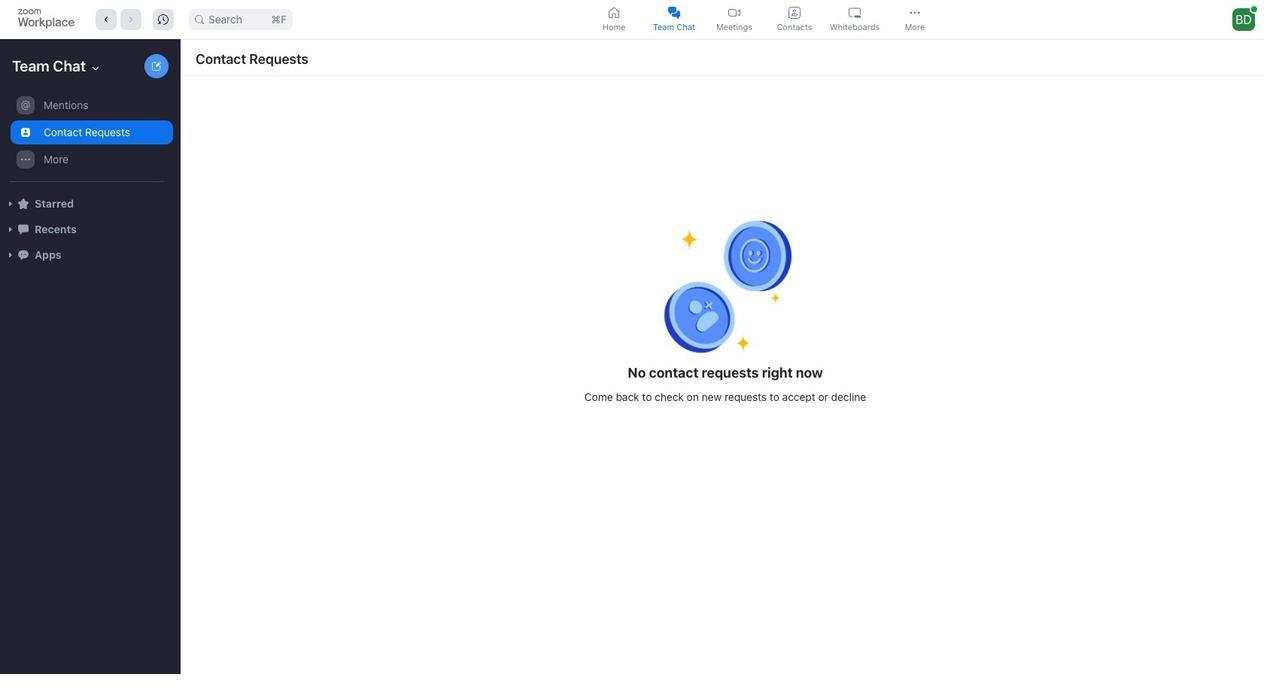Task type: describe. For each thing, give the bounding box(es) containing it.
magnifier image
[[195, 15, 204, 24]]

magnifier image
[[195, 15, 204, 24]]

online image
[[1252, 6, 1258, 12]]

recents tree item
[[6, 217, 173, 242]]

online image
[[1252, 6, 1258, 12]]

new image
[[152, 62, 161, 71]]

chevron down small image
[[90, 62, 102, 75]]

triangle right image for recents "tree item"
[[6, 225, 15, 234]]

chevron left small image
[[101, 14, 111, 24]]



Task type: vqa. For each thing, say whether or not it's contained in the screenshot.
tab list
yes



Task type: locate. For each thing, give the bounding box(es) containing it.
apps tree item
[[6, 242, 173, 268]]

history image
[[158, 14, 169, 24], [158, 14, 169, 24]]

chat image
[[18, 224, 29, 235], [18, 224, 29, 235]]

triangle right image inside "starred" tree item
[[6, 200, 15, 209]]

star image
[[18, 199, 29, 209], [18, 199, 29, 209]]

triangle right image for "starred" tree item
[[6, 200, 15, 209]]

tree
[[0, 90, 178, 283]]

group
[[0, 92, 173, 182]]

chevron left small image
[[101, 14, 111, 24]]

triangle right image
[[6, 200, 15, 209], [6, 225, 15, 234], [6, 225, 15, 234], [6, 251, 15, 260], [6, 251, 15, 260]]

new image
[[152, 62, 161, 71]]

chevron down small image
[[90, 62, 102, 75]]

tab list
[[586, 2, 948, 36]]

triangle right image
[[6, 200, 15, 209]]

chatbot image
[[18, 250, 29, 260], [18, 250, 29, 260]]

starred tree item
[[6, 191, 173, 217]]

triangle right image for apps tree item
[[6, 251, 15, 260]]



